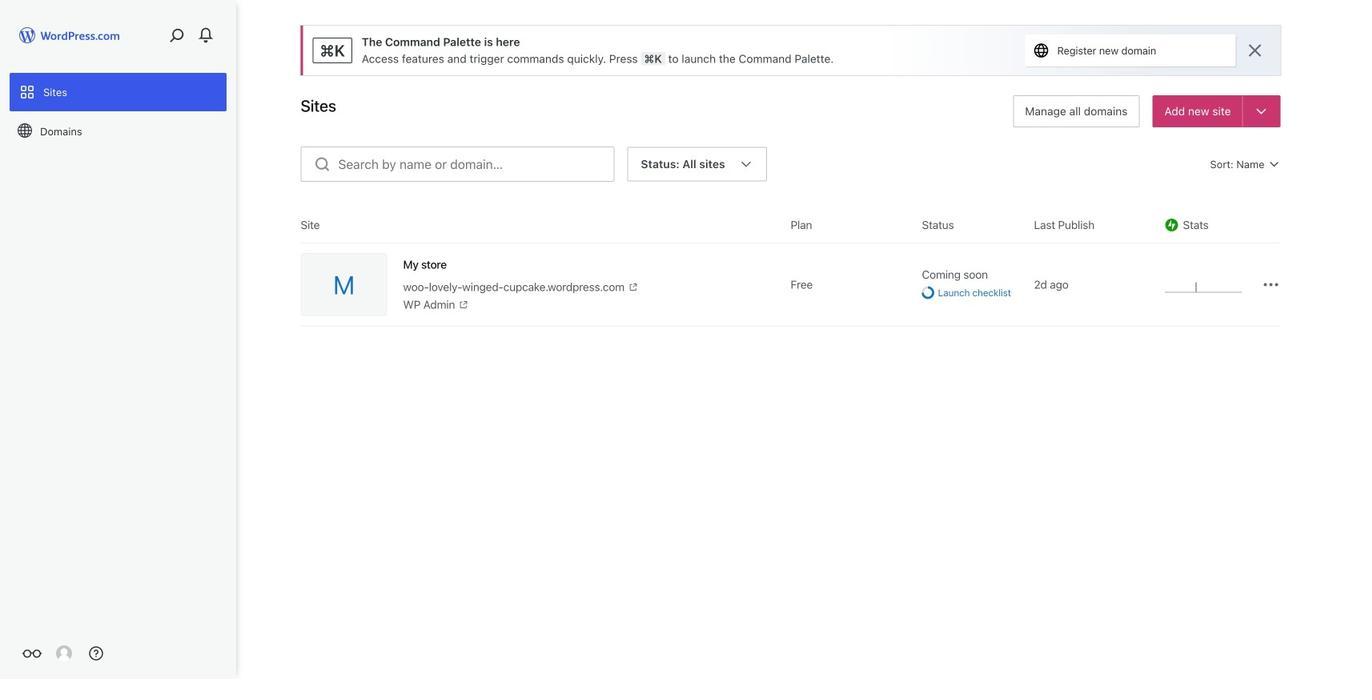 Task type: describe. For each thing, give the bounding box(es) containing it.
highest hourly views 1 image
[[1166, 282, 1242, 293]]

greg robinson image
[[56, 646, 72, 662]]

site icon image
[[333, 277, 355, 293]]

Search search field
[[338, 147, 614, 181]]



Task type: vqa. For each thing, say whether or not it's contained in the screenshot.
Highest hourly views 1 image
yes



Task type: locate. For each thing, give the bounding box(es) containing it.
toggle menu image
[[1255, 104, 1269, 119]]

reader image
[[22, 644, 42, 663]]

visit wp admin image
[[458, 299, 470, 310]]

sorting by name. switch sorting mode image
[[1268, 158, 1281, 171]]

None search field
[[301, 147, 615, 182]]

displaying all sites. element
[[641, 148, 725, 180]]

dismiss image
[[1246, 41, 1265, 60]]

site actions image
[[1262, 275, 1281, 294]]



